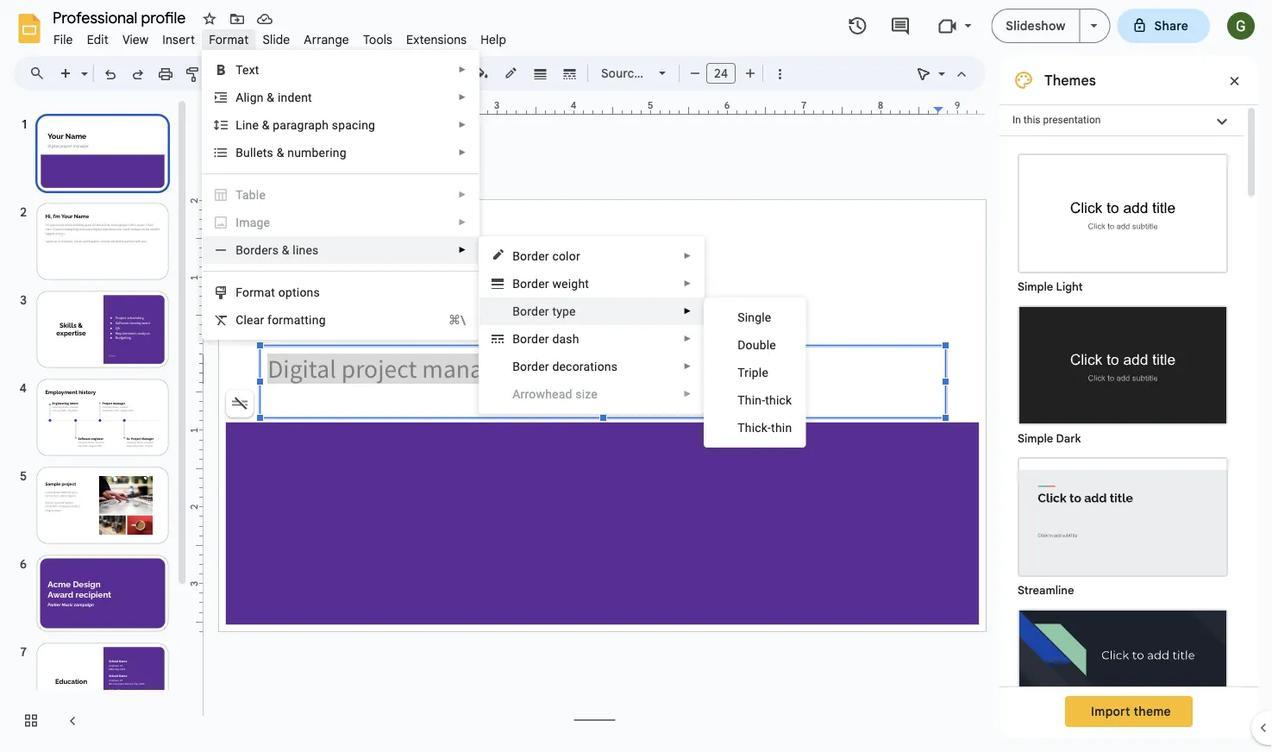 Task type: vqa. For each thing, say whether or not it's contained in the screenshot.
► related to Text s element
yes



Task type: locate. For each thing, give the bounding box(es) containing it.
1 vertical spatial simple
[[1018, 432, 1054, 446]]

right margin image
[[934, 101, 986, 114]]

1 vertical spatial -
[[768, 421, 771, 435]]

ingle
[[745, 310, 772, 324]]

this
[[1024, 114, 1041, 126]]

indent
[[278, 90, 312, 104]]

Star checkbox
[[198, 7, 222, 31]]

1 border from the top
[[513, 249, 549, 263]]

table 2 element
[[236, 188, 271, 202]]

arrange menu item
[[297, 29, 356, 50]]

age
[[250, 215, 270, 230]]

fill color: transparent image
[[472, 61, 492, 84]]

0 vertical spatial border
[[513, 249, 549, 263]]

navigation inside themes application
[[0, 98, 190, 752]]

- right thi
[[762, 393, 766, 407]]

menu
[[202, 50, 480, 340], [479, 236, 705, 414], [704, 298, 806, 448]]

edit
[[87, 32, 109, 47]]

0 horizontal spatial t
[[263, 145, 267, 160]]

menu bar banner
[[0, 0, 1273, 752]]

simple inside simple light option
[[1018, 280, 1054, 294]]

border left c
[[513, 249, 549, 263]]

new slide with layout image
[[77, 62, 88, 68]]

w
[[553, 277, 562, 291]]

sans
[[644, 66, 672, 81]]

riple
[[745, 365, 769, 380]]

simple inside simple dark option
[[1018, 432, 1054, 446]]

menu item up lines
[[203, 209, 479, 236]]

menu item
[[203, 209, 479, 236], [513, 386, 692, 403]]

insert menu item
[[156, 29, 202, 50]]

►
[[458, 65, 467, 75], [458, 92, 467, 102], [458, 120, 467, 130], [458, 148, 467, 157], [458, 190, 467, 200], [458, 217, 467, 227], [458, 245, 467, 255], [684, 251, 692, 261], [684, 279, 692, 289], [684, 306, 692, 316], [684, 334, 692, 344], [684, 362, 692, 371], [684, 389, 692, 399]]

menu item down the decorations
[[513, 386, 692, 403]]

menu item containing i
[[203, 209, 479, 236]]

formatting
[[268, 313, 326, 327]]

2 border from the top
[[513, 277, 549, 291]]

1 horizontal spatial menu item
[[513, 386, 692, 403]]

border t ype
[[513, 304, 576, 318]]

border weight option
[[531, 61, 551, 85]]

in this presentation
[[1013, 114, 1101, 126]]

slide
[[263, 32, 290, 47]]

k
[[762, 421, 768, 435]]

in
[[1013, 114, 1022, 126]]

import theme
[[1092, 704, 1172, 719]]

0 horizontal spatial menu item
[[203, 209, 479, 236]]

navigation
[[0, 98, 190, 752]]

tools
[[363, 32, 393, 47]]

border up d
[[513, 304, 549, 318]]

import
[[1092, 704, 1131, 719]]

simple
[[1018, 280, 1054, 294], [1018, 432, 1054, 446]]

single s element
[[738, 310, 772, 324]]

c
[[553, 249, 559, 263]]

simple for simple dark
[[1018, 432, 1054, 446]]

- for thin
[[768, 421, 771, 435]]

simple for simple light
[[1018, 280, 1054, 294]]

bulle
[[236, 145, 263, 160]]

paragraph
[[273, 118, 329, 132]]

ead
[[552, 387, 573, 401]]

simple left the dark
[[1018, 432, 1054, 446]]

0 vertical spatial format
[[209, 32, 249, 47]]

1 vertical spatial border
[[513, 277, 549, 291]]

thick-thin k element
[[738, 421, 792, 435]]

& right s
[[277, 145, 284, 160]]

simple dark
[[1018, 432, 1082, 446]]

format for format
[[209, 32, 249, 47]]

arrow h ead size
[[513, 387, 598, 401]]

format inside menu
[[236, 285, 275, 299]]

& right ine
[[262, 118, 270, 132]]

border weight w element
[[513, 277, 595, 291]]

0 vertical spatial menu item
[[203, 209, 479, 236]]

t
[[263, 145, 267, 160], [553, 304, 557, 318]]

themes
[[1045, 72, 1097, 89]]

format
[[209, 32, 249, 47], [236, 285, 275, 299]]

- right thic
[[768, 421, 771, 435]]

2 simple from the top
[[1018, 432, 1054, 446]]

format options \ element
[[236, 285, 325, 299]]

simple left light
[[1018, 280, 1054, 294]]

borders
[[236, 243, 279, 257]]

o
[[520, 359, 527, 374]]

menu bar containing file
[[47, 22, 513, 51]]

option
[[226, 390, 254, 418]]

t riple
[[738, 365, 769, 380]]

slideshow
[[1006, 18, 1066, 33]]

format inside menu item
[[209, 32, 249, 47]]

clear formatting c element
[[236, 313, 331, 327]]

table menu item
[[203, 181, 479, 209]]

t for s
[[263, 145, 267, 160]]

text
[[236, 63, 259, 77]]

border for border t ype
[[513, 304, 549, 318]]

align & indent a element
[[236, 90, 317, 104]]

border decorations o element
[[513, 359, 623, 374]]

main toolbar
[[51, 60, 794, 88]]

3 border from the top
[[513, 304, 549, 318]]

bor
[[513, 332, 532, 346]]

tools menu item
[[356, 29, 400, 50]]

i
[[236, 215, 239, 230]]

share button
[[1118, 9, 1211, 43]]

0 vertical spatial -
[[762, 393, 766, 407]]

extensions menu item
[[400, 29, 474, 50]]

n
[[755, 393, 762, 407]]

1 vertical spatial menu item
[[513, 386, 692, 403]]

pro
[[675, 66, 694, 81]]

image m element
[[236, 215, 275, 230]]

format up lear
[[236, 285, 275, 299]]

option group
[[1000, 136, 1245, 752]]

option group containing simple light
[[1000, 136, 1245, 752]]

bullets & numbering t element
[[236, 145, 352, 160]]

border for border c olor
[[513, 249, 549, 263]]

er
[[539, 332, 549, 346]]

border dash d element
[[513, 332, 585, 346]]

1 horizontal spatial t
[[553, 304, 557, 318]]

slide menu item
[[256, 29, 297, 50]]

1 vertical spatial t
[[553, 304, 557, 318]]

Focus radio
[[1010, 601, 1237, 752]]

► for table 2 element
[[458, 190, 467, 200]]

simple light
[[1018, 280, 1083, 294]]

focus image
[[1020, 611, 1227, 727]]

themes section
[[1000, 56, 1259, 752]]

borders & lines
[[236, 243, 319, 257]]

lines
[[293, 243, 319, 257]]

border left w
[[513, 277, 549, 291]]

1 simple from the top
[[1018, 280, 1054, 294]]

thin-thick n element
[[738, 393, 792, 407]]

1 vertical spatial format
[[236, 285, 275, 299]]

arrowhead size h element
[[513, 387, 603, 401]]

0 vertical spatial simple
[[1018, 280, 1054, 294]]

help menu item
[[474, 29, 513, 50]]

1 horizontal spatial -
[[768, 421, 771, 435]]

arrow
[[513, 387, 545, 401]]

numbering
[[288, 145, 347, 160]]

0 horizontal spatial -
[[762, 393, 766, 407]]

menu bar inside menu bar banner
[[47, 22, 513, 51]]

Simple Light radio
[[1010, 145, 1237, 752]]

double d element
[[738, 338, 776, 352]]

&
[[267, 90, 275, 104], [262, 118, 270, 132], [277, 145, 284, 160], [282, 243, 290, 257]]

thi
[[738, 393, 755, 407]]

► for "image m" element
[[458, 217, 467, 227]]

- for thick
[[762, 393, 766, 407]]

2 vertical spatial border
[[513, 304, 549, 318]]

Simple Dark radio
[[1010, 297, 1237, 449]]

import theme button
[[1066, 696, 1193, 727]]

border
[[513, 249, 549, 263], [513, 277, 549, 291], [513, 304, 549, 318]]

0 vertical spatial t
[[263, 145, 267, 160]]

border for border w eight
[[513, 277, 549, 291]]

format down "star" checkbox in the left of the page
[[209, 32, 249, 47]]

menu item containing arrow
[[513, 386, 692, 403]]

-
[[762, 393, 766, 407], [768, 421, 771, 435]]

Streamline radio
[[1010, 449, 1237, 601]]

& left lines
[[282, 243, 290, 257]]

text s element
[[236, 63, 265, 77]]

bor d er dash
[[513, 332, 580, 346]]

menu bar
[[47, 22, 513, 51]]

► inside table "menu item"
[[458, 190, 467, 200]]



Task type: describe. For each thing, give the bounding box(es) containing it.
rder
[[527, 359, 549, 374]]

help
[[481, 32, 507, 47]]

file menu item
[[47, 29, 80, 50]]

thick
[[766, 393, 792, 407]]

s ingle
[[738, 310, 772, 324]]

b
[[513, 359, 520, 374]]

view menu item
[[116, 29, 156, 50]]

themes application
[[0, 0, 1273, 752]]

lign
[[244, 90, 264, 104]]

extensions
[[406, 32, 467, 47]]

l ine & paragraph spacing
[[236, 118, 375, 132]]

border dash option
[[560, 61, 580, 85]]

h
[[545, 387, 552, 401]]

dash
[[553, 332, 580, 346]]

do not autofit image
[[228, 392, 252, 416]]

source
[[601, 66, 641, 81]]

size
[[576, 387, 598, 401]]

menu containing border
[[479, 236, 705, 414]]

► for 'border dash d' element
[[684, 334, 692, 344]]

theme
[[1134, 704, 1172, 719]]

c lear formatting
[[236, 313, 326, 327]]

a lign & indent
[[236, 90, 312, 104]]

thin
[[771, 421, 792, 435]]

table
[[236, 188, 266, 202]]

Font size text field
[[708, 63, 735, 84]]

s
[[267, 145, 274, 160]]

Rename text field
[[47, 7, 196, 28]]

slideshow button
[[992, 9, 1081, 43]]

borders & lines q element
[[236, 243, 324, 257]]

in this presentation tab
[[1000, 104, 1245, 136]]

t
[[738, 365, 745, 380]]

ouble
[[746, 338, 776, 352]]

light
[[1057, 280, 1083, 294]]

⌘backslash element
[[428, 311, 466, 329]]

option group inside themes section
[[1000, 136, 1245, 752]]

ype
[[557, 304, 576, 318]]

border color c element
[[513, 249, 586, 263]]

decorations
[[553, 359, 618, 374]]

Menus field
[[22, 61, 60, 85]]

mode and view toolbar
[[910, 56, 976, 91]]

d ouble
[[738, 338, 776, 352]]

presentation options image
[[1091, 24, 1098, 28]]

border color: transparent image
[[502, 61, 522, 84]]

view
[[122, 32, 149, 47]]

menu item for bor d er dash
[[513, 386, 692, 403]]

presentation
[[1044, 114, 1101, 126]]

► for border color c element
[[684, 251, 692, 261]]

font list. source sans pro selected. option
[[601, 61, 694, 85]]

t for ype
[[553, 304, 557, 318]]

⌘\
[[449, 313, 466, 327]]

streamline
[[1018, 584, 1075, 598]]

border w eight
[[513, 277, 589, 291]]

thi n -thick
[[738, 393, 792, 407]]

► for bullets & numbering t element
[[458, 148, 467, 157]]

► for line & paragraph spacing l element
[[458, 120, 467, 130]]

b o rder decorations
[[513, 359, 618, 374]]

l
[[236, 118, 242, 132]]

dark
[[1057, 432, 1082, 446]]

ine
[[242, 118, 259, 132]]

d
[[532, 332, 539, 346]]

bulle t s & numbering
[[236, 145, 347, 160]]

menu containing text
[[202, 50, 480, 340]]

► for text s element
[[458, 65, 467, 75]]

format menu item
[[202, 29, 256, 50]]

left margin image
[[220, 101, 273, 114]]

& right "lign"
[[267, 90, 275, 104]]

i m age
[[236, 215, 270, 230]]

thic k -thin
[[738, 421, 792, 435]]

arrange
[[304, 32, 349, 47]]

source sans pro
[[601, 66, 694, 81]]

menu item for bulle t s & numbering
[[203, 209, 479, 236]]

edit menu item
[[80, 29, 116, 50]]

► for align & indent a element
[[458, 92, 467, 102]]

line & paragraph spacing l element
[[236, 118, 381, 132]]

format for format options
[[236, 285, 275, 299]]

options
[[279, 285, 320, 299]]

a
[[236, 90, 244, 104]]

eight
[[562, 277, 589, 291]]

s
[[738, 310, 745, 324]]

thic
[[738, 421, 762, 435]]

olor
[[559, 249, 581, 263]]

file
[[53, 32, 73, 47]]

lear
[[244, 313, 264, 327]]

border type t element
[[513, 304, 581, 318]]

spacing
[[332, 118, 375, 132]]

format options
[[236, 285, 320, 299]]

menu containing s
[[704, 298, 806, 448]]

triple t element
[[738, 365, 769, 380]]

insert
[[162, 32, 195, 47]]

► for border weight w element
[[684, 279, 692, 289]]

d
[[738, 338, 746, 352]]

► for borders & lines q element
[[458, 245, 467, 255]]

m
[[239, 215, 250, 230]]

border c olor
[[513, 249, 581, 263]]

c
[[236, 313, 244, 327]]

Font size field
[[707, 63, 743, 88]]

live pointer settings image
[[934, 62, 946, 68]]

share
[[1155, 18, 1189, 33]]



